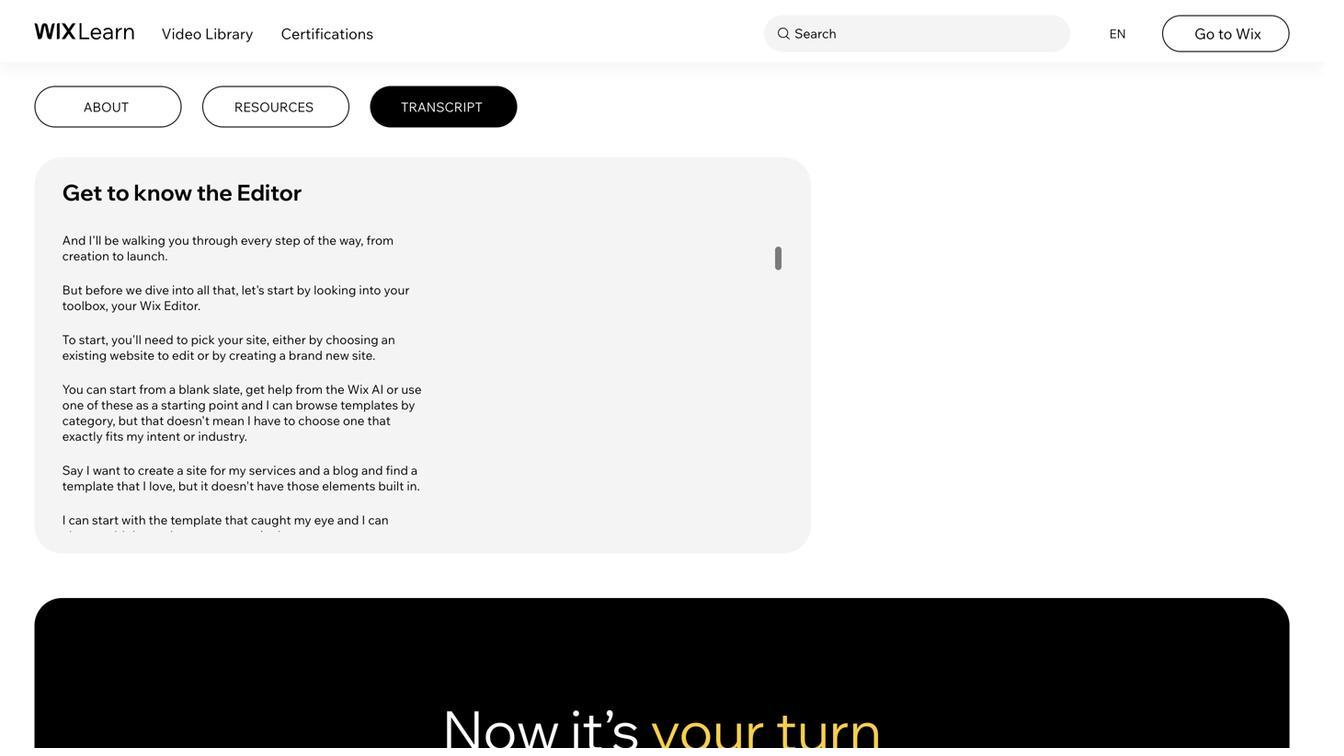 Task type: vqa. For each thing, say whether or not it's contained in the screenshot.
Business in the Categories by subject element
no



Task type: locate. For each thing, give the bounding box(es) containing it.
0 horizontal spatial but
[[118, 412, 138, 428]]

start for template
[[92, 512, 119, 527]]

elements up eye
[[322, 478, 376, 493]]

browse
[[296, 397, 338, 412]]

1 horizontal spatial of
[[303, 232, 315, 248]]

wix right go on the right top
[[1236, 24, 1262, 43]]

0 horizontal spatial or
[[183, 428, 195, 444]]

but left intent
[[118, 412, 138, 428]]

from right way,
[[367, 232, 394, 248]]

1 horizontal spatial with
[[992, 39, 1017, 55]]

those
[[287, 478, 319, 493], [128, 527, 160, 543]]

my inside the say i want to create a site for my services and a blog and find a template that i love, but it doesn't have those elements built in.
[[229, 462, 246, 478]]

to inside i can start with the template that caught my eye and i can always add those elements to my site later on.
[[219, 527, 231, 543]]

0 vertical spatial of
[[303, 232, 315, 248]]

0 vertical spatial or
[[197, 347, 209, 363]]

site left for at bottom
[[186, 462, 207, 478]]

caught
[[251, 512, 291, 527]]

my right "fits"
[[126, 428, 144, 444]]

want
[[93, 462, 121, 478]]

start down "website"
[[110, 381, 136, 397]]

0 horizontal spatial of
[[87, 397, 98, 412]]

elements inside the say i want to create a site for my services and a blog and find a template that i love, but it doesn't have those elements built in.
[[322, 478, 376, 493]]

from
[[367, 232, 394, 248], [139, 381, 166, 397], [296, 381, 323, 397]]

have up caught
[[257, 478, 284, 493]]

into right the looking
[[359, 282, 381, 297]]

start inside but before we dive into all that, let's start by looking into your toolbox, your wix editor.
[[267, 282, 294, 297]]

services
[[249, 462, 296, 478]]

by
[[297, 282, 311, 297], [309, 331, 323, 347], [212, 347, 226, 363], [401, 397, 415, 412]]

or right the ai
[[387, 381, 399, 397]]

one up exactly
[[62, 397, 84, 412]]

1 vertical spatial have
[[257, 478, 284, 493]]

blank
[[179, 381, 210, 397]]

always
[[62, 527, 100, 543]]

or
[[197, 347, 209, 363], [387, 381, 399, 397], [183, 428, 195, 444]]

but left it
[[178, 478, 198, 493]]

1 vertical spatial or
[[387, 381, 399, 397]]

1 list item from the top
[[835, 0, 1290, 23]]

to right go on the right top
[[1219, 24, 1233, 43]]

those inside i can start with the template that caught my eye and i can always add those elements to my site later on.
[[128, 527, 160, 543]]

to left choose on the left of page
[[284, 412, 296, 428]]

of inside you can start from a blank slate, get help from the wix ai or use one of these as a starting point and i can browse templates by category, but that doesn't mean i have to choose one that exactly fits my intent or industry.
[[87, 397, 98, 412]]

elements down it
[[163, 527, 217, 543]]

1 vertical spatial those
[[128, 527, 160, 543]]

by left the looking
[[297, 282, 311, 297]]

slate,
[[213, 381, 243, 397]]

have down get
[[254, 412, 281, 428]]

1 horizontal spatial but
[[178, 478, 198, 493]]

i
[[266, 397, 270, 412], [247, 412, 251, 428], [86, 462, 90, 478], [143, 478, 146, 493], [62, 512, 66, 527], [362, 512, 366, 527]]

with
[[992, 39, 1017, 55], [121, 512, 146, 527]]

and inside i can start with the template that caught my eye and i can always add those elements to my site later on.
[[337, 512, 359, 527]]

1 vertical spatial site
[[254, 527, 275, 543]]

1 horizontal spatial wix
[[348, 381, 369, 397]]

0 horizontal spatial elements
[[163, 527, 217, 543]]

list item
[[835, 0, 1290, 23], [835, 19, 1290, 76]]

1 horizontal spatial those
[[287, 478, 319, 493]]

menu bar
[[0, 0, 1325, 62]]

the left way,
[[318, 232, 337, 248]]

by left creating
[[212, 347, 226, 363]]

site
[[186, 462, 207, 478], [254, 527, 275, 543]]

but inside the say i want to create a site for my services and a blog and find a template that i love, but it doesn't have those elements built in.
[[178, 478, 198, 493]]

2 vertical spatial or
[[183, 428, 195, 444]]

0 horizontal spatial wix
[[140, 297, 161, 313]]

way,
[[340, 232, 364, 248]]

or right intent
[[183, 428, 195, 444]]

0 vertical spatial doesn't
[[167, 412, 210, 428]]

your up an
[[384, 282, 410, 297]]

2 into from the left
[[359, 282, 381, 297]]

1 vertical spatial wix
[[140, 297, 161, 313]]

to right want on the bottom of page
[[123, 462, 135, 478]]

but before we dive into all that, let's start by looking into your toolbox, your wix editor.
[[62, 282, 410, 313]]

2 vertical spatial wix
[[348, 381, 369, 397]]

0 horizontal spatial one
[[62, 397, 84, 412]]

that inside i can start with the template that caught my eye and i can always add those elements to my site later on.
[[225, 512, 248, 527]]

my left later
[[234, 527, 252, 543]]

from right the help
[[296, 381, 323, 397]]

2 vertical spatial start
[[92, 512, 119, 527]]

1 vertical spatial doesn't
[[211, 478, 254, 493]]

site inside the say i want to create a site for my services and a blog and find a template that i love, but it doesn't have those elements built in.
[[186, 462, 207, 478]]

0 horizontal spatial site
[[186, 462, 207, 478]]

elements
[[322, 478, 376, 493], [163, 527, 217, 543]]

that left caught
[[225, 512, 248, 527]]

have
[[254, 412, 281, 428], [257, 478, 284, 493]]

a right as
[[152, 397, 158, 412]]

0 horizontal spatial template
[[62, 478, 114, 493]]

2 list item from the top
[[835, 19, 1290, 76]]

with inside i can start with the template that caught my eye and i can always add those elements to my site later on.
[[121, 512, 146, 527]]

to right i'll
[[112, 248, 124, 263]]

creation
[[62, 248, 109, 263]]

template
[[62, 478, 114, 493], [171, 512, 222, 527]]

of left the these
[[87, 397, 98, 412]]

1 horizontal spatial site
[[254, 527, 275, 543]]

template inside the say i want to create a site for my services and a blog and find a template that i love, but it doesn't have those elements built in.
[[62, 478, 114, 493]]

2 horizontal spatial wix
[[1236, 24, 1262, 43]]

1 horizontal spatial template
[[171, 512, 222, 527]]

0 vertical spatial wix
[[1236, 24, 1262, 43]]

0 horizontal spatial doesn't
[[167, 412, 210, 428]]

but
[[118, 412, 138, 428], [178, 478, 198, 493]]

1 into from the left
[[172, 282, 194, 297]]

library
[[205, 24, 254, 43]]

0 vertical spatial with
[[992, 39, 1017, 55]]

1 horizontal spatial doesn't
[[211, 478, 254, 493]]

looking
[[314, 282, 356, 297]]

i down say
[[62, 512, 66, 527]]

1 horizontal spatial or
[[197, 347, 209, 363]]

a left brand
[[279, 347, 286, 363]]

of inside and i'll be walking you through every step of the way, from creation to launch.
[[303, 232, 315, 248]]

get
[[246, 381, 265, 397]]

a
[[279, 347, 286, 363], [169, 381, 176, 397], [152, 397, 158, 412], [177, 462, 184, 478], [323, 462, 330, 478], [411, 462, 418, 478]]

but
[[62, 282, 83, 297]]

one right choose on the left of page
[[343, 412, 365, 428]]

it
[[201, 478, 209, 493]]

from right the these
[[139, 381, 166, 397]]

1 horizontal spatial elements
[[322, 478, 376, 493]]

interactions
[[918, 39, 989, 55]]

site left later
[[254, 527, 275, 543]]

0 horizontal spatial into
[[172, 282, 194, 297]]

to left caught
[[219, 527, 231, 543]]

start,
[[79, 331, 109, 347]]

i right get
[[266, 397, 270, 412]]

or inside to start, you'll need to pick your site, either by choosing an existing website to edit or by creating a brand new site.
[[197, 347, 209, 363]]

the down love,
[[149, 512, 168, 527]]

doesn't down blank
[[167, 412, 210, 428]]

the
[[197, 179, 233, 206], [318, 232, 337, 248], [326, 381, 345, 397], [149, 512, 168, 527]]

wix left the ai
[[348, 381, 369, 397]]

templates
[[341, 397, 398, 412]]

to inside the say i want to create a site for my services and a blog and find a template that i love, but it doesn't have those elements built in.
[[123, 462, 135, 478]]

doesn't
[[167, 412, 210, 428], [211, 478, 254, 493]]

video
[[161, 24, 202, 43]]

0 horizontal spatial those
[[128, 527, 160, 543]]

your left site,
[[218, 331, 243, 347]]

to inside "link"
[[1219, 24, 1233, 43]]

template down it
[[171, 512, 222, 527]]

into
[[172, 282, 194, 297], [359, 282, 381, 297]]

have inside the say i want to create a site for my services and a blog and find a template that i love, but it doesn't have those elements built in.
[[257, 478, 284, 493]]

1 vertical spatial but
[[178, 478, 198, 493]]

every
[[241, 232, 273, 248]]

template down exactly
[[62, 478, 114, 493]]

0 vertical spatial template
[[62, 478, 114, 493]]

list
[[835, 0, 1290, 133]]

those up eye
[[287, 478, 319, 493]]

that right the these
[[141, 412, 164, 428]]

and
[[242, 397, 263, 412], [299, 462, 321, 478], [362, 462, 383, 478], [337, 512, 359, 527]]

en
[[1110, 26, 1127, 41]]

my right for at bottom
[[229, 462, 246, 478]]

2 horizontal spatial or
[[387, 381, 399, 397]]

resources button
[[202, 86, 350, 128]]

0 vertical spatial have
[[254, 412, 281, 428]]

a right find
[[411, 462, 418, 478]]

those right add
[[128, 527, 160, 543]]

start inside i can start with the template that caught my eye and i can always add those elements to my site later on.
[[92, 512, 119, 527]]

with left animations
[[992, 39, 1017, 55]]

1 vertical spatial of
[[87, 397, 98, 412]]

1 vertical spatial elements
[[163, 527, 217, 543]]

have inside you can start from a blank slate, get help from the wix ai or use one of these as a starting point and i can browse templates by category, but that doesn't mean i have to choose one that exactly fits my intent or industry.
[[254, 412, 281, 428]]

need
[[144, 331, 174, 347]]

website
[[110, 347, 155, 363]]

you
[[62, 381, 84, 397]]

1 vertical spatial template
[[171, 512, 222, 527]]

start right let's
[[267, 282, 294, 297]]

your up you'll
[[111, 297, 137, 313]]

0 vertical spatial site
[[186, 462, 207, 478]]

to
[[1219, 24, 1233, 43], [107, 179, 130, 206], [112, 248, 124, 263], [176, 331, 188, 347], [157, 347, 169, 363], [284, 412, 296, 428], [123, 462, 135, 478], [219, 527, 231, 543]]

by inside but before we dive into all that, let's start by looking into your toolbox, your wix editor.
[[297, 282, 311, 297]]

the down new
[[326, 381, 345, 397]]

point
[[209, 397, 239, 412]]

and right eye
[[337, 512, 359, 527]]

transcript button
[[370, 86, 517, 128]]

find
[[386, 462, 408, 478]]

my inside you can start from a blank slate, get help from the wix ai or use one of these as a starting point and i can browse templates by category, but that doesn't mean i have to choose one that exactly fits my intent or industry.
[[126, 428, 144, 444]]

by right the ai
[[401, 397, 415, 412]]

and
[[62, 232, 86, 248]]

choosing
[[326, 331, 379, 347]]

my left eye
[[294, 512, 312, 527]]

wix left editor.
[[140, 297, 161, 313]]

your
[[384, 282, 410, 297], [111, 297, 137, 313], [218, 331, 243, 347]]

to left pick
[[176, 331, 188, 347]]

1 vertical spatial start
[[110, 381, 136, 397]]

0 vertical spatial but
[[118, 412, 138, 428]]

that left love,
[[117, 478, 140, 493]]

of right step
[[303, 232, 315, 248]]

start down want on the bottom of page
[[92, 512, 119, 527]]

doesn't right it
[[211, 478, 254, 493]]

resources
[[234, 99, 314, 115]]

be
[[104, 232, 119, 248]]

my
[[126, 428, 144, 444], [229, 462, 246, 478], [294, 512, 312, 527], [234, 527, 252, 543]]

start
[[267, 282, 294, 297], [110, 381, 136, 397], [92, 512, 119, 527]]

all
[[197, 282, 210, 297]]

0 vertical spatial those
[[287, 478, 319, 493]]

Search text field
[[790, 22, 1066, 45]]

the up "through"
[[197, 179, 233, 206]]

eye
[[314, 512, 335, 527]]

or right edit
[[197, 347, 209, 363]]

2 horizontal spatial from
[[367, 232, 394, 248]]

0 horizontal spatial with
[[121, 512, 146, 527]]

start inside you can start from a blank slate, get help from the wix ai or use one of these as a starting point and i can browse templates by category, but that doesn't mean i have to choose one that exactly fits my intent or industry.
[[110, 381, 136, 397]]

for
[[210, 462, 226, 478]]

into left "all"
[[172, 282, 194, 297]]

0 vertical spatial start
[[267, 282, 294, 297]]

0 vertical spatial elements
[[322, 478, 376, 493]]

1 horizontal spatial into
[[359, 282, 381, 297]]

and right point on the bottom left
[[242, 397, 263, 412]]

1 horizontal spatial your
[[218, 331, 243, 347]]

with down create
[[121, 512, 146, 527]]

1 vertical spatial with
[[121, 512, 146, 527]]

of
[[303, 232, 315, 248], [87, 397, 98, 412]]



Task type: describe. For each thing, give the bounding box(es) containing it.
09 lesson icons/replay/05 replay full image
[[839, 34, 865, 60]]

to
[[62, 331, 76, 347]]

know
[[134, 179, 192, 206]]

dive
[[145, 282, 169, 297]]

doesn't inside the say i want to create a site for my services and a blog and find a template that i love, but it doesn't have those elements built in.
[[211, 478, 254, 493]]

to inside and i'll be walking you through every step of the way, from creation to launch.
[[112, 248, 124, 263]]

2 horizontal spatial your
[[384, 282, 410, 297]]

0 horizontal spatial your
[[111, 297, 137, 313]]

brand
[[289, 347, 323, 363]]

exactly
[[62, 428, 103, 444]]

a left blog
[[323, 462, 330, 478]]

launch.
[[127, 248, 168, 263]]

edit
[[172, 347, 195, 363]]

i can start with the template that caught my eye and i can always add those elements to my site later on.
[[62, 512, 389, 543]]

10:29
[[1245, 39, 1277, 55]]

to start, you'll need to pick your site, either by choosing an existing website to edit or by creating a brand new site.
[[62, 331, 395, 363]]

can right get
[[272, 397, 293, 412]]

i left love,
[[143, 478, 146, 493]]

list containing create interactions with animations
[[835, 0, 1290, 133]]

later
[[278, 527, 304, 543]]

and inside you can start from a blank slate, get help from the wix ai or use one of these as a starting point and i can browse templates by category, but that doesn't mean i have to choose one that exactly fits my intent or industry.
[[242, 397, 263, 412]]

starting
[[161, 397, 206, 412]]

elements inside i can start with the template that caught my eye and i can always add those elements to my site later on.
[[163, 527, 217, 543]]

industry.
[[198, 428, 247, 444]]

start for blank
[[110, 381, 136, 397]]

that inside the say i want to create a site for my services and a blog and find a template that i love, but it doesn't have those elements built in.
[[117, 478, 140, 493]]

create interactions with animations
[[874, 39, 1087, 55]]

the inside you can start from a blank slate, get help from the wix ai or use one of these as a starting point and i can browse templates by category, but that doesn't mean i have to choose one that exactly fits my intent or industry.
[[326, 381, 345, 397]]

transcript
[[401, 99, 483, 115]]

on.
[[306, 527, 324, 543]]

0 horizontal spatial from
[[139, 381, 166, 397]]

a left blank
[[169, 381, 176, 397]]

certifications link
[[281, 24, 374, 43]]

ai
[[372, 381, 384, 397]]

video library
[[161, 24, 254, 43]]

fits
[[106, 428, 124, 444]]

in.
[[407, 478, 420, 493]]

toolbox,
[[62, 297, 108, 313]]

love,
[[149, 478, 176, 493]]

you can start from a blank slate, get help from the wix ai or use one of these as a starting point and i can browse templates by category, but that doesn't mean i have to choose one that exactly fits my intent or industry.
[[62, 381, 422, 444]]

the inside and i'll be walking you through every step of the way, from creation to launch.
[[318, 232, 337, 248]]

i right mean
[[247, 412, 251, 428]]

1 horizontal spatial from
[[296, 381, 323, 397]]

before
[[85, 282, 123, 297]]

i right say
[[86, 462, 90, 478]]

category,
[[62, 412, 116, 428]]

either
[[272, 331, 306, 347]]

these
[[101, 397, 133, 412]]

say
[[62, 462, 84, 478]]

built
[[378, 478, 404, 493]]

create
[[138, 462, 174, 478]]

editor
[[237, 179, 302, 206]]

step
[[275, 232, 301, 248]]

a right love,
[[177, 462, 184, 478]]

your inside to start, you'll need to pick your site, either by choosing an existing website to edit or by creating a brand new site.
[[218, 331, 243, 347]]

by left new
[[309, 331, 323, 347]]

wix inside but before we dive into all that, let's start by looking into your toolbox, your wix editor.
[[140, 297, 161, 313]]

go
[[1195, 24, 1216, 43]]

get to know the editor
[[62, 179, 302, 206]]

wix inside you can start from a blank slate, get help from the wix ai or use one of these as a starting point and i can browse templates by category, but that doesn't mean i have to choose one that exactly fits my intent or industry.
[[348, 381, 369, 397]]

use
[[402, 381, 422, 397]]

template inside i can start with the template that caught my eye and i can always add those elements to my site later on.
[[171, 512, 222, 527]]

site inside i can start with the template that caught my eye and i can always add those elements to my site later on.
[[254, 527, 275, 543]]

wix inside "link"
[[1236, 24, 1262, 43]]

choose
[[298, 412, 340, 428]]

site,
[[246, 331, 270, 347]]

en button
[[1099, 15, 1135, 52]]

we
[[126, 282, 142, 297]]

can left add
[[69, 512, 89, 527]]

let's
[[242, 282, 265, 297]]

those inside the say i want to create a site for my services and a blog and find a template that i love, but it doesn't have those elements built in.
[[287, 478, 319, 493]]

can right you
[[86, 381, 107, 397]]

about
[[83, 99, 129, 115]]

go to wix
[[1195, 24, 1262, 43]]

creating
[[229, 347, 277, 363]]

and left blog
[[299, 462, 321, 478]]

create
[[874, 39, 915, 55]]

go to wix link
[[1163, 15, 1290, 52]]

by inside you can start from a blank slate, get help from the wix ai or use one of these as a starting point and i can browse templates by category, but that doesn't mean i have to choose one that exactly fits my intent or industry.
[[401, 397, 415, 412]]

menu bar containing video library
[[0, 0, 1325, 62]]

site.
[[352, 347, 376, 363]]

blog
[[333, 462, 359, 478]]

as
[[136, 397, 149, 412]]

intent
[[147, 428, 181, 444]]

certifications
[[281, 24, 374, 43]]

add
[[103, 527, 125, 543]]

you
[[168, 232, 189, 248]]

that,
[[213, 282, 239, 297]]

you'll
[[111, 331, 142, 347]]

through
[[192, 232, 238, 248]]

that down the ai
[[368, 412, 391, 428]]

list item containing create interactions with animations
[[835, 19, 1290, 76]]

but inside you can start from a blank slate, get help from the wix ai or use one of these as a starting point and i can browse templates by category, but that doesn't mean i have to choose one that exactly fits my intent or industry.
[[118, 412, 138, 428]]

a inside to start, you'll need to pick your site, either by choosing an existing website to edit or by creating a brand new site.
[[279, 347, 286, 363]]

mean
[[212, 412, 245, 428]]

about button
[[34, 86, 182, 128]]

new
[[326, 347, 350, 363]]

editor.
[[164, 297, 201, 313]]

1 horizontal spatial one
[[343, 412, 365, 428]]

from inside and i'll be walking you through every step of the way, from creation to launch.
[[367, 232, 394, 248]]

to left edit
[[157, 347, 169, 363]]

doesn't inside you can start from a blank slate, get help from the wix ai or use one of these as a starting point and i can browse templates by category, but that doesn't mean i have to choose one that exactly fits my intent or industry.
[[167, 412, 210, 428]]

say i want to create a site for my services and a blog and find a template that i love, but it doesn't have those elements built in.
[[62, 462, 420, 493]]

i right eye
[[362, 512, 366, 527]]

i'll
[[89, 232, 102, 248]]

animations
[[1021, 39, 1087, 55]]

can down built at the left
[[368, 512, 389, 527]]

pick
[[191, 331, 215, 347]]

walking
[[122, 232, 166, 248]]

and left find
[[362, 462, 383, 478]]

an
[[382, 331, 395, 347]]

to inside you can start from a blank slate, get help from the wix ai or use one of these as a starting point and i can browse templates by category, but that doesn't mean i have to choose one that exactly fits my intent or industry.
[[284, 412, 296, 428]]

to right get
[[107, 179, 130, 206]]

the inside i can start with the template that caught my eye and i can always add those elements to my site later on.
[[149, 512, 168, 527]]

and i'll be walking you through every step of the way, from creation to launch.
[[62, 232, 394, 263]]

video library link
[[161, 24, 254, 43]]

existing
[[62, 347, 107, 363]]

help
[[268, 381, 293, 397]]



